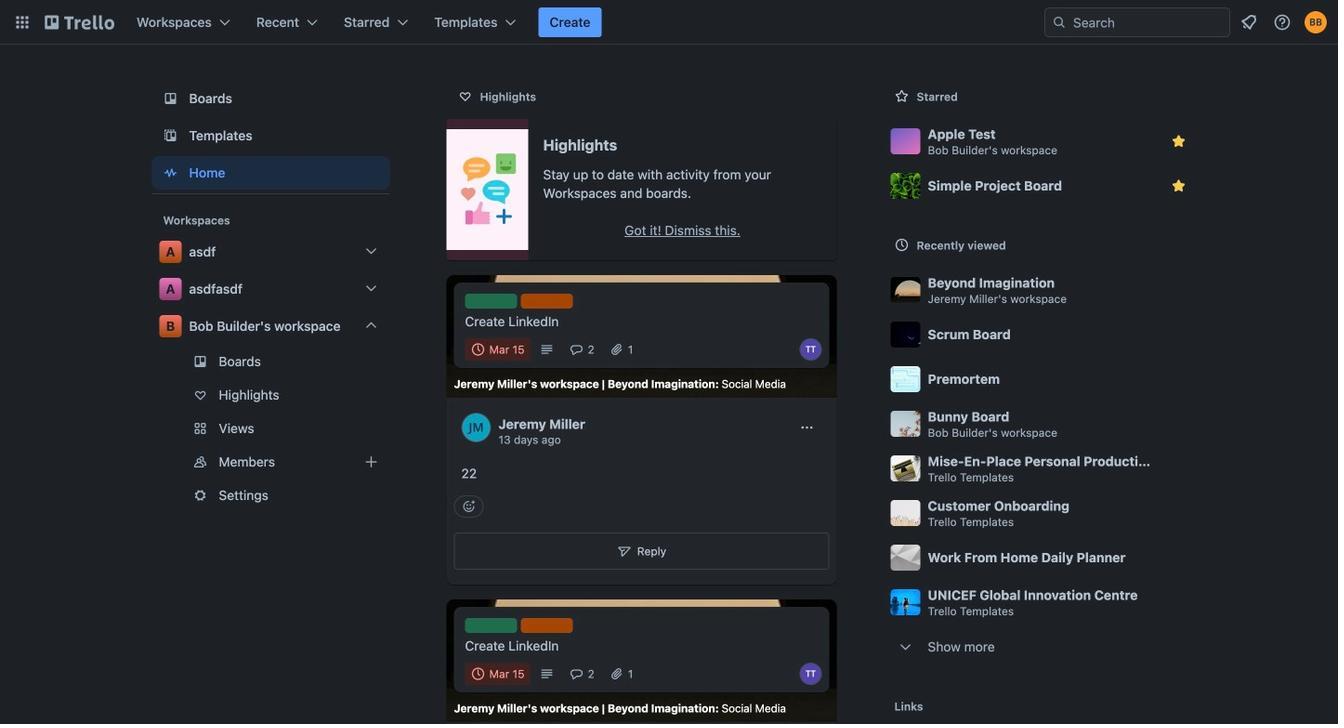 Task type: locate. For each thing, give the bounding box(es) containing it.
1 color: green, title: none image from the top
[[465, 294, 517, 309]]

1 color: orange, title: none image from the top
[[521, 294, 573, 309]]

back to home image
[[45, 7, 114, 37]]

color: orange, title: none image
[[521, 294, 573, 309], [521, 618, 573, 633]]

2 color: orange, title: none image from the top
[[521, 618, 573, 633]]

0 vertical spatial color: green, title: none image
[[465, 294, 517, 309]]

color: green, title: none image
[[465, 294, 517, 309], [465, 618, 517, 633]]

1 vertical spatial color: orange, title: none image
[[521, 618, 573, 633]]

primary element
[[0, 0, 1339, 45]]

2 color: green, title: none image from the top
[[465, 618, 517, 633]]

0 notifications image
[[1238, 11, 1261, 33]]

click to unstar apple test. it will be removed from your starred list. image
[[1170, 132, 1189, 151]]

Search field
[[1045, 7, 1231, 37]]

0 vertical spatial color: orange, title: none image
[[521, 294, 573, 309]]

board image
[[159, 87, 182, 110]]

open information menu image
[[1274, 13, 1292, 32]]

1 vertical spatial color: green, title: none image
[[465, 618, 517, 633]]



Task type: describe. For each thing, give the bounding box(es) containing it.
template board image
[[159, 125, 182, 147]]

add reaction image
[[454, 496, 484, 518]]

color: orange, title: none image for 2nd the color: green, title: none image from the top
[[521, 618, 573, 633]]

add image
[[360, 451, 383, 473]]

bob builder (bobbuilder40) image
[[1305, 11, 1328, 33]]

color: orange, title: none image for 2nd the color: green, title: none image from the bottom
[[521, 294, 573, 309]]

search image
[[1052, 15, 1067, 30]]

switch to… image
[[13, 13, 32, 32]]

home image
[[159, 162, 182, 184]]

click to unstar simple project board. it will be removed from your starred list. image
[[1170, 177, 1189, 195]]



Task type: vqa. For each thing, say whether or not it's contained in the screenshot.
Jeremy Miller's workspace
no



